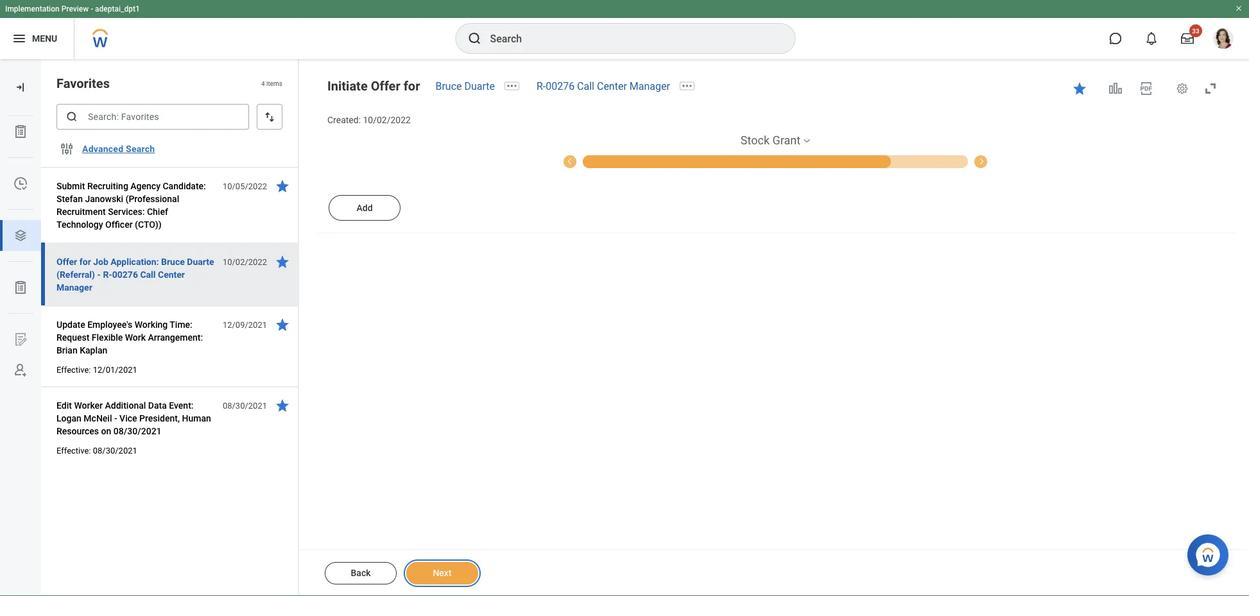 Task type: locate. For each thing, give the bounding box(es) containing it.
r-
[[537, 80, 546, 92], [103, 269, 112, 280]]

1 clipboard image from the top
[[13, 124, 28, 139]]

clock check image
[[13, 176, 28, 191]]

0 horizontal spatial center
[[158, 269, 185, 280]]

Search Workday  search field
[[490, 24, 769, 53]]

1 vertical spatial offer
[[57, 257, 77, 267]]

0 horizontal spatial 10/02/2022
[[223, 257, 267, 267]]

for left the bruce duarte
[[404, 78, 420, 93]]

job
[[93, 257, 108, 267]]

on
[[101, 426, 111, 437]]

advanced search button
[[77, 136, 160, 162]]

1 vertical spatial 00276
[[112, 269, 138, 280]]

arrangement:
[[148, 332, 203, 343]]

effective: down resources
[[57, 446, 91, 456]]

search image
[[65, 110, 78, 123]]

center inside offer for job application: bruce duarte (referral) ‎- r-00276 call center manager
[[158, 269, 185, 280]]

0 vertical spatial offer
[[371, 78, 400, 93]]

star image
[[275, 179, 290, 194]]

justify image
[[12, 31, 27, 46]]

human
[[182, 413, 211, 424]]

advanced
[[82, 144, 123, 154]]

0 horizontal spatial manager
[[57, 282, 92, 293]]

1 vertical spatial call
[[140, 269, 156, 280]]

update employee's working time: request flexible work arrangement: brian kaplan
[[57, 319, 203, 356]]

1 horizontal spatial 00276
[[546, 80, 575, 92]]

fullscreen image
[[1203, 81, 1219, 96]]

0 vertical spatial effective:
[[57, 365, 91, 375]]

effective: for update employee's working time: request flexible work arrangement: brian kaplan
[[57, 365, 91, 375]]

offer
[[371, 78, 400, 93], [57, 257, 77, 267]]

items
[[267, 79, 283, 87]]

created:
[[327, 115, 361, 126]]

search image
[[467, 31, 483, 46]]

effective:
[[57, 365, 91, 375], [57, 446, 91, 456]]

1 horizontal spatial bruce
[[436, 80, 462, 92]]

list
[[0, 116, 41, 386]]

chief
[[147, 206, 168, 217]]

star image
[[1072, 81, 1088, 96], [275, 254, 290, 270], [275, 317, 290, 333], [275, 398, 290, 414]]

bruce
[[436, 80, 462, 92], [161, 257, 185, 267]]

10/02/2022 up 12/09/2021
[[223, 257, 267, 267]]

0 vertical spatial -
[[91, 4, 93, 13]]

1 vertical spatial manager
[[57, 282, 92, 293]]

0 horizontal spatial call
[[140, 269, 156, 280]]

next button
[[406, 562, 478, 585]]

stock grant navigation
[[315, 133, 1237, 168]]

0 vertical spatial bruce
[[436, 80, 462, 92]]

notifications large image
[[1146, 32, 1158, 45]]

10/02/2022 inside item list "element"
[[223, 257, 267, 267]]

00276
[[546, 80, 575, 92], [112, 269, 138, 280]]

0 vertical spatial 10/02/2022
[[363, 115, 411, 126]]

close environment banner image
[[1235, 4, 1243, 12]]

call
[[577, 80, 595, 92], [140, 269, 156, 280]]

manager
[[630, 80, 670, 92], [57, 282, 92, 293]]

manager down (referral)
[[57, 282, 92, 293]]

submit recruiting agency candidate: stefan janowski (professional recruitment services: chief technology officer (cto)) button
[[57, 179, 216, 232]]

offer up (referral)
[[57, 257, 77, 267]]

kaplan
[[80, 345, 107, 356]]

0 horizontal spatial 00276
[[112, 269, 138, 280]]

08/30/2021 down the on
[[93, 446, 137, 456]]

0 horizontal spatial -
[[91, 4, 93, 13]]

profile logan mcneil image
[[1214, 28, 1234, 51]]

additional
[[105, 400, 146, 411]]

offer inside offer for job application: bruce duarte (referral) ‎- r-00276 call center manager
[[57, 257, 77, 267]]

10/05/2022
[[223, 181, 267, 191]]

duarte
[[465, 80, 495, 92], [187, 257, 214, 267]]

center
[[597, 80, 627, 92], [158, 269, 185, 280]]

work
[[125, 332, 146, 343]]

-
[[91, 4, 93, 13], [114, 413, 117, 424]]

0 horizontal spatial for
[[79, 257, 91, 267]]

center down search workday search box
[[597, 80, 627, 92]]

edit
[[57, 400, 72, 411]]

clipboard image down transformation import icon
[[13, 124, 28, 139]]

12/09/2021
[[223, 320, 267, 330]]

0 vertical spatial duarte
[[465, 80, 495, 92]]

1 vertical spatial effective:
[[57, 446, 91, 456]]

advanced search
[[82, 144, 155, 154]]

1 horizontal spatial -
[[114, 413, 117, 424]]

33
[[1193, 27, 1200, 35]]

0 vertical spatial 00276
[[546, 80, 575, 92]]

grant
[[773, 134, 801, 147]]

12/01/2021
[[93, 365, 137, 375]]

0 vertical spatial call
[[577, 80, 595, 92]]

10/02/2022
[[363, 115, 411, 126], [223, 257, 267, 267]]

center down application:
[[158, 269, 185, 280]]

- left vice
[[114, 413, 117, 424]]

star image for effective: 12/01/2021
[[275, 317, 290, 333]]

mcneil
[[84, 413, 112, 424]]

president,
[[139, 413, 180, 424]]

clipboard image
[[13, 124, 28, 139], [13, 280, 28, 295]]

1 horizontal spatial r-
[[537, 80, 546, 92]]

r-00276 call center manager
[[537, 80, 670, 92]]

item list element
[[41, 59, 299, 597]]

0 vertical spatial manager
[[630, 80, 670, 92]]

submit
[[57, 181, 85, 191]]

for
[[404, 78, 420, 93], [79, 257, 91, 267]]

1 vertical spatial bruce
[[161, 257, 185, 267]]

initiate
[[327, 78, 368, 93]]

1 vertical spatial 10/02/2022
[[223, 257, 267, 267]]

1 vertical spatial for
[[79, 257, 91, 267]]

offer for job application: bruce duarte (referral) ‎- r-00276 call center manager
[[57, 257, 214, 293]]

1 horizontal spatial 10/02/2022
[[363, 115, 411, 126]]

stock grant
[[741, 134, 801, 147]]

0 horizontal spatial r-
[[103, 269, 112, 280]]

0 horizontal spatial offer
[[57, 257, 77, 267]]

1 horizontal spatial duarte
[[465, 80, 495, 92]]

2 vertical spatial 08/30/2021
[[93, 446, 137, 456]]

submit recruiting agency candidate: stefan janowski (professional recruitment services: chief technology officer (cto))
[[57, 181, 206, 230]]

- inside edit worker additional data event: logan mcneil - vice president, human resources on 08/30/2021
[[114, 413, 117, 424]]

configure image
[[59, 141, 74, 157]]

add
[[357, 202, 373, 213]]

08/30/2021 right event:
[[223, 401, 267, 411]]

manager down search workday search box
[[630, 80, 670, 92]]

back
[[351, 568, 371, 579]]

employee's
[[87, 319, 132, 330]]

1 horizontal spatial for
[[404, 78, 420, 93]]

manager inside offer for job application: bruce duarte (referral) ‎- r-00276 call center manager
[[57, 282, 92, 293]]

1 vertical spatial clipboard image
[[13, 280, 28, 295]]

perspective image
[[13, 228, 28, 243]]

1 effective: from the top
[[57, 365, 91, 375]]

offer right "initiate"
[[371, 78, 400, 93]]

0 vertical spatial clipboard image
[[13, 124, 28, 139]]

view printable version (pdf) image
[[1139, 81, 1155, 96]]

08/30/2021 inside edit worker additional data event: logan mcneil - vice president, human resources on 08/30/2021
[[114, 426, 162, 437]]

officer
[[105, 219, 133, 230]]

search
[[126, 144, 155, 154]]

1 vertical spatial -
[[114, 413, 117, 424]]

transformation import image
[[14, 81, 27, 94]]

worker
[[74, 400, 103, 411]]

10/02/2022 down the "initiate offer for"
[[363, 115, 411, 126]]

offer for job application: bruce duarte (referral) ‎- r-00276 call center manager button
[[57, 254, 216, 295]]

chevron left image
[[562, 154, 578, 166]]

implementation preview -   adeptai_dpt1
[[5, 4, 140, 13]]

0 horizontal spatial bruce
[[161, 257, 185, 267]]

0 horizontal spatial duarte
[[187, 257, 214, 267]]

0 vertical spatial center
[[597, 80, 627, 92]]

janowski
[[85, 194, 123, 204]]

- right preview
[[91, 4, 93, 13]]

Search: Favorites text field
[[57, 104, 249, 130]]

4
[[261, 79, 265, 87]]

initiate offer for
[[327, 78, 420, 93]]

1 vertical spatial 08/30/2021
[[114, 426, 162, 437]]

effective: 08/30/2021
[[57, 446, 137, 456]]

effective: down brian
[[57, 365, 91, 375]]

1 vertical spatial r-
[[103, 269, 112, 280]]

clipboard image down perspective image
[[13, 280, 28, 295]]

star image for 10/02/2022
[[275, 254, 290, 270]]

stefan
[[57, 194, 83, 204]]

favorites
[[57, 76, 110, 91]]

08/30/2021 down vice
[[114, 426, 162, 437]]

0 vertical spatial for
[[404, 78, 420, 93]]

for inside offer for job application: bruce duarte (referral) ‎- r-00276 call center manager
[[79, 257, 91, 267]]

1 vertical spatial center
[[158, 269, 185, 280]]

2 clipboard image from the top
[[13, 280, 28, 295]]

for left job
[[79, 257, 91, 267]]

next
[[433, 568, 452, 579]]

duarte inside offer for job application: bruce duarte (referral) ‎- r-00276 call center manager
[[187, 257, 214, 267]]

2 effective: from the top
[[57, 446, 91, 456]]

1 vertical spatial duarte
[[187, 257, 214, 267]]



Task type: vqa. For each thing, say whether or not it's contained in the screenshot.
the user plus icon at left bottom
yes



Task type: describe. For each thing, give the bounding box(es) containing it.
time:
[[170, 319, 193, 330]]

data
[[148, 400, 167, 411]]

4 items
[[261, 79, 283, 87]]

(cto))
[[135, 219, 162, 230]]

00276 inside offer for job application: bruce duarte (referral) ‎- r-00276 call center manager
[[112, 269, 138, 280]]

edit worker additional data event: logan mcneil - vice president, human resources on 08/30/2021 button
[[57, 398, 216, 439]]

resources
[[57, 426, 99, 437]]

view related information image
[[1108, 81, 1124, 96]]

0 vertical spatial 08/30/2021
[[223, 401, 267, 411]]

effective: for edit worker additional data event: logan mcneil - vice president, human resources on 08/30/2021
[[57, 446, 91, 456]]

stock
[[741, 134, 770, 147]]

stock grant button
[[741, 133, 801, 148]]

add button
[[329, 195, 401, 221]]

1 horizontal spatial manager
[[630, 80, 670, 92]]

inbox large image
[[1182, 32, 1194, 45]]

agency
[[131, 181, 161, 191]]

application:
[[111, 257, 159, 267]]

working
[[135, 319, 168, 330]]

brian
[[57, 345, 78, 356]]

services:
[[108, 206, 145, 217]]

star image for effective: 08/30/2021
[[275, 398, 290, 414]]

r-00276 call center manager link
[[537, 80, 670, 92]]

menu button
[[0, 18, 74, 59]]

user plus image
[[13, 363, 28, 378]]

preview
[[61, 4, 89, 13]]

sort image
[[263, 110, 276, 123]]

bruce inside offer for job application: bruce duarte (referral) ‎- r-00276 call center manager
[[161, 257, 185, 267]]

recruitment
[[57, 206, 106, 217]]

33 button
[[1174, 24, 1203, 53]]

event:
[[169, 400, 194, 411]]

edit worker additional data event: logan mcneil - vice president, human resources on 08/30/2021
[[57, 400, 211, 437]]

menu
[[32, 33, 57, 44]]

- inside menu banner
[[91, 4, 93, 13]]

back button
[[325, 562, 397, 585]]

call inside offer for job application: bruce duarte (referral) ‎- r-00276 call center manager
[[140, 269, 156, 280]]

vice
[[119, 413, 137, 424]]

recruiting
[[87, 181, 128, 191]]

0 vertical spatial r-
[[537, 80, 546, 92]]

adeptai_dpt1
[[95, 4, 140, 13]]

1 horizontal spatial call
[[577, 80, 595, 92]]

1 horizontal spatial offer
[[371, 78, 400, 93]]

effective: 12/01/2021
[[57, 365, 137, 375]]

gear image
[[1176, 82, 1189, 95]]

created: 10/02/2022
[[327, 115, 411, 126]]

summary button
[[974, 154, 1014, 168]]

1 horizontal spatial center
[[597, 80, 627, 92]]

(professional
[[126, 194, 179, 204]]

logan
[[57, 413, 81, 424]]

technology
[[57, 219, 103, 230]]

bruce duarte
[[436, 80, 495, 92]]

(referral)
[[57, 269, 95, 280]]

summary
[[981, 157, 1014, 166]]

chevron right image
[[974, 154, 990, 166]]

rename image
[[13, 332, 28, 347]]

request
[[57, 332, 89, 343]]

update
[[57, 319, 85, 330]]

update employee's working time: request flexible work arrangement: brian kaplan button
[[57, 317, 216, 358]]

‎-
[[97, 269, 101, 280]]

flexible
[[92, 332, 123, 343]]

menu banner
[[0, 0, 1250, 59]]

implementation
[[5, 4, 60, 13]]

candidate:
[[163, 181, 206, 191]]

bruce duarte link
[[436, 80, 495, 92]]

r- inside offer for job application: bruce duarte (referral) ‎- r-00276 call center manager
[[103, 269, 112, 280]]



